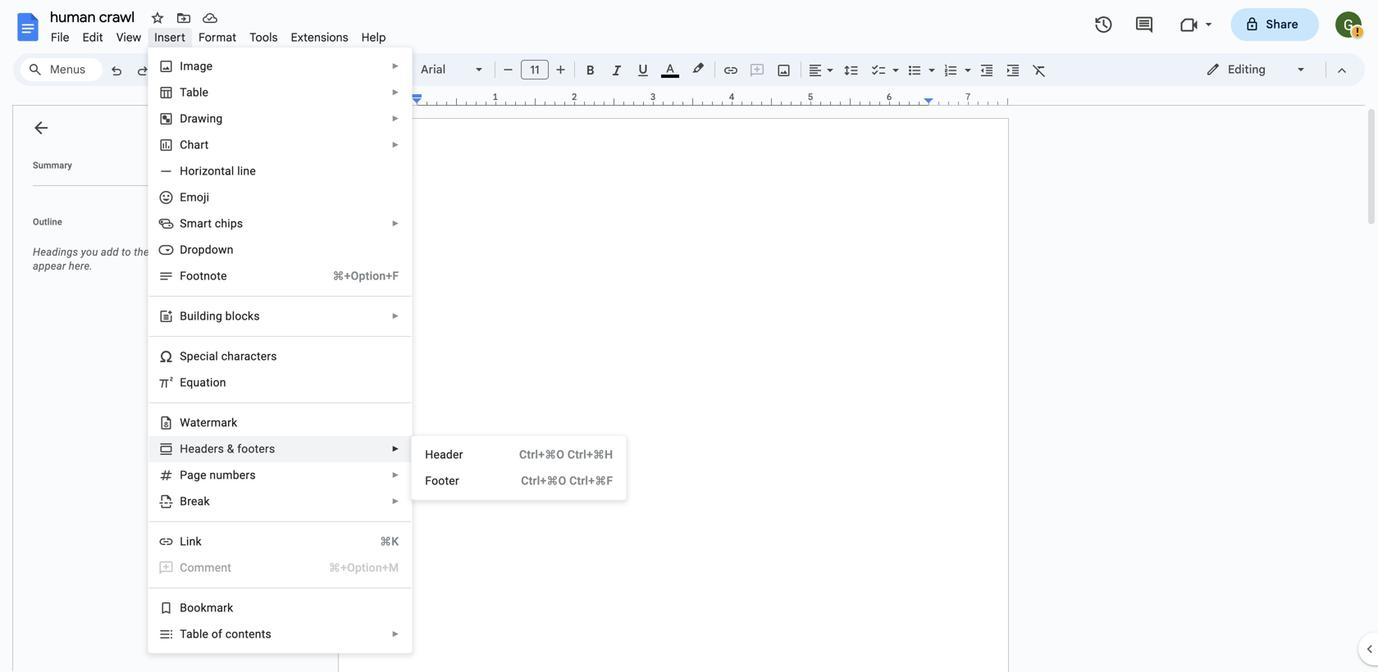 Task type: describe. For each thing, give the bounding box(es) containing it.
file
[[51, 30, 69, 45]]

headings
[[33, 246, 78, 258]]

pa g e numbers
[[180, 469, 256, 482]]

► for i mage
[[392, 62, 400, 71]]

extensions
[[291, 30, 348, 45]]

appear
[[33, 260, 66, 272]]

smart chips z element
[[180, 217, 248, 230]]

share button
[[1231, 8, 1319, 41]]

smart
[[180, 217, 212, 230]]

4 ► from the top
[[392, 140, 400, 150]]

b for ookmark
[[180, 602, 187, 615]]

help menu item
[[355, 28, 393, 47]]

⌘+option+m
[[329, 561, 399, 575]]

r
[[195, 164, 199, 178]]

the
[[134, 246, 149, 258]]

arial option
[[421, 58, 466, 81]]

table
[[180, 628, 208, 641]]

watermark
[[180, 416, 237, 430]]

page numbers g element
[[180, 469, 261, 482]]

menu bar banner
[[0, 0, 1378, 673]]

e quation
[[180, 376, 226, 390]]

⌘+option+f element
[[313, 268, 399, 285]]

izontal
[[199, 164, 234, 178]]

i
[[180, 59, 183, 73]]

h eaders & footers
[[180, 443, 275, 456]]

equation e element
[[180, 376, 231, 390]]

mode and view toolbar
[[1193, 53, 1355, 86]]

line
[[237, 164, 256, 178]]

text color image
[[661, 58, 679, 78]]

document outline element
[[13, 106, 236, 673]]

add
[[101, 246, 119, 258]]

bookmark b element
[[180, 602, 238, 615]]

g
[[194, 469, 200, 482]]

blocks
[[225, 310, 260, 323]]

► for brea k
[[392, 497, 400, 507]]

file menu item
[[44, 28, 76, 47]]

ctrl+⌘h
[[568, 448, 613, 462]]

quation
[[186, 376, 226, 390]]

⌘+option+f
[[333, 269, 399, 283]]

&
[[227, 443, 234, 456]]

pa
[[180, 469, 194, 482]]

outline heading
[[13, 216, 236, 239]]

► for ilding blocks
[[392, 312, 400, 321]]

table of content s
[[180, 628, 271, 641]]

tools menu item
[[243, 28, 284, 47]]

edit menu item
[[76, 28, 110, 47]]

arial
[[421, 62, 446, 77]]

u
[[187, 310, 194, 323]]

editing button
[[1194, 57, 1318, 82]]

co m ment
[[180, 561, 231, 575]]

here.
[[69, 260, 93, 272]]

d rawing
[[180, 112, 223, 126]]

s
[[265, 628, 271, 641]]

right margin image
[[924, 93, 1007, 105]]

ial
[[206, 350, 218, 363]]

⌘k
[[380, 535, 399, 549]]

ink
[[186, 535, 202, 549]]

menu containing i
[[137, 0, 412, 654]]

Menus field
[[21, 58, 103, 81]]

menu item containing co
[[159, 560, 399, 577]]

extensions menu item
[[284, 28, 355, 47]]

brea
[[180, 495, 204, 509]]

insert menu item
[[148, 28, 192, 47]]

view menu item
[[110, 28, 148, 47]]

i mage
[[180, 59, 213, 73]]

menu bar inside menu bar banner
[[44, 21, 393, 48]]

ctrl+⌘o ctrl+⌘f element
[[501, 473, 613, 490]]

editing
[[1228, 62, 1266, 77]]

eader
[[434, 448, 463, 462]]

link l element
[[180, 535, 207, 549]]

⌘k element
[[360, 534, 399, 550]]

comment m element
[[180, 561, 236, 575]]

d
[[180, 112, 188, 126]]

t able
[[180, 86, 208, 99]]

application containing share
[[0, 0, 1378, 673]]

break k element
[[180, 495, 215, 509]]

k
[[204, 495, 210, 509]]

brea k
[[180, 495, 210, 509]]

n
[[204, 269, 210, 283]]

ctrl+⌘o ctrl+⌘f
[[521, 475, 613, 488]]

footers
[[237, 443, 275, 456]]

will
[[203, 246, 219, 258]]

able
[[186, 86, 208, 99]]

m
[[194, 561, 204, 575]]

c
[[200, 350, 206, 363]]

image i element
[[180, 59, 218, 73]]

summary
[[33, 160, 72, 171]]

foot
[[180, 269, 204, 283]]

rawing
[[188, 112, 223, 126]]

insert image image
[[775, 58, 794, 81]]

watermark j element
[[180, 416, 242, 430]]

insert
[[154, 30, 186, 45]]



Task type: vqa. For each thing, say whether or not it's contained in the screenshot.


Task type: locate. For each thing, give the bounding box(es) containing it.
smart chips
[[180, 217, 243, 230]]

Font size text field
[[522, 60, 548, 80]]

b
[[180, 310, 187, 323], [180, 602, 187, 615]]

ctrl+⌘o
[[519, 448, 564, 462], [521, 475, 566, 488]]

format menu item
[[192, 28, 243, 47]]

special characters c element
[[180, 350, 282, 363]]

to
[[122, 246, 131, 258]]

h up pa
[[180, 443, 188, 456]]

building blocks u element
[[180, 310, 265, 323]]

6 ► from the top
[[392, 312, 400, 321]]

h for eader
[[425, 448, 434, 462]]

b u ilding blocks
[[180, 310, 260, 323]]

ookmark
[[187, 602, 233, 615]]

1 ► from the top
[[392, 62, 400, 71]]

numbers
[[210, 469, 256, 482]]

table t element
[[180, 86, 213, 99]]

dropdown 6 element
[[180, 243, 238, 257]]

3 ► from the top
[[392, 114, 400, 123]]

Rename text field
[[44, 7, 144, 26]]

0 vertical spatial b
[[180, 310, 187, 323]]

ctrl+⌘o up 'ctrl+⌘o ctrl+⌘f' element
[[519, 448, 564, 462]]

5 ► from the top
[[392, 219, 400, 228]]

highlight color image
[[689, 58, 707, 78]]

of
[[211, 628, 222, 641]]

ment
[[204, 561, 231, 575]]

ctrl+⌘f
[[569, 475, 613, 488]]

line & paragraph spacing image
[[842, 58, 861, 81]]

characters
[[221, 350, 277, 363]]

e
[[200, 469, 207, 482]]

menu bar
[[44, 21, 393, 48]]

ilding
[[194, 310, 222, 323]]

footnote n element
[[180, 269, 232, 283]]

footer f element
[[425, 475, 464, 488]]

spe c ial characters
[[180, 350, 277, 363]]

headings you add to the document will appear here.
[[33, 246, 219, 272]]

b ookmark
[[180, 602, 233, 615]]

f
[[425, 475, 432, 488]]

chips
[[215, 217, 243, 230]]

application
[[0, 0, 1378, 673]]

ctrl+⌘o for ctrl+⌘o ctrl+⌘f
[[521, 475, 566, 488]]

left margin image
[[339, 93, 422, 105]]

menu item
[[159, 560, 399, 577]]

b left ilding
[[180, 310, 187, 323]]

spe
[[180, 350, 200, 363]]

ctrl+⌘o down ctrl+⌘o ctrl+⌘h element
[[521, 475, 566, 488]]

10 ► from the top
[[392, 630, 400, 639]]

eaders
[[188, 443, 224, 456]]

tools
[[250, 30, 278, 45]]

ctrl+⌘o ctrl+⌘h
[[519, 448, 613, 462]]

9 ► from the top
[[392, 497, 400, 507]]

Font size field
[[521, 60, 555, 80]]

main toolbar
[[102, 0, 1052, 428]]

1 b from the top
[[180, 310, 187, 323]]

8 ► from the top
[[392, 471, 400, 480]]

2 b from the top
[[180, 602, 187, 615]]

7 ► from the top
[[392, 445, 400, 454]]

0 vertical spatial ctrl+⌘o
[[519, 448, 564, 462]]

► for h eaders & footers
[[392, 445, 400, 454]]

view
[[116, 30, 141, 45]]

headers & footers h element
[[180, 443, 280, 456]]

ote
[[210, 269, 227, 283]]

► for t able
[[392, 88, 400, 97]]

f ooter
[[425, 475, 459, 488]]

horizontal line r element
[[180, 164, 261, 178]]

h eader
[[425, 448, 463, 462]]

h
[[180, 443, 188, 456], [425, 448, 434, 462]]

menu containing h
[[411, 436, 626, 500]]

► for table of content s
[[392, 630, 400, 639]]

ctrl+⌘o for ctrl+⌘o ctrl+⌘h
[[519, 448, 564, 462]]

ooter
[[432, 475, 459, 488]]

emoji
[[180, 191, 209, 204]]

document
[[152, 246, 200, 258]]

h for eaders
[[180, 443, 188, 456]]

outline
[[33, 217, 62, 227]]

table of contents s element
[[180, 628, 276, 641]]

content
[[225, 628, 265, 641]]

you
[[81, 246, 98, 258]]

menu bar containing file
[[44, 21, 393, 48]]

l ink
[[180, 535, 202, 549]]

► for d rawing
[[392, 114, 400, 123]]

►
[[392, 62, 400, 71], [392, 88, 400, 97], [392, 114, 400, 123], [392, 140, 400, 150], [392, 219, 400, 228], [392, 312, 400, 321], [392, 445, 400, 454], [392, 471, 400, 480], [392, 497, 400, 507], [392, 630, 400, 639]]

► for e numbers
[[392, 471, 400, 480]]

edit
[[83, 30, 103, 45]]

co
[[180, 561, 194, 575]]

dropdown
[[180, 243, 233, 257]]

1 horizontal spatial h
[[425, 448, 434, 462]]

b up table
[[180, 602, 187, 615]]

2 ► from the top
[[392, 88, 400, 97]]

header h element
[[425, 448, 468, 462]]

ctrl+⌘o ctrl+⌘h element
[[500, 447, 613, 463]]

ho r izontal line
[[180, 164, 256, 178]]

format
[[199, 30, 237, 45]]

t
[[180, 86, 186, 99]]

emoji 7 element
[[180, 191, 214, 204]]

e
[[180, 376, 186, 390]]

menu
[[137, 0, 412, 654], [411, 436, 626, 500]]

mage
[[183, 59, 213, 73]]

share
[[1266, 17, 1298, 32]]

Star checkbox
[[146, 7, 169, 30]]

chart
[[180, 138, 209, 152]]

1 vertical spatial b
[[180, 602, 187, 615]]

l
[[180, 535, 186, 549]]

help
[[362, 30, 386, 45]]

1 vertical spatial ctrl+⌘o
[[521, 475, 566, 488]]

summary heading
[[33, 159, 72, 172]]

chart q element
[[180, 138, 214, 152]]

0 horizontal spatial h
[[180, 443, 188, 456]]

⌘+option+m element
[[309, 560, 399, 577]]

ho
[[180, 164, 195, 178]]

b for u
[[180, 310, 187, 323]]

foot n ote
[[180, 269, 227, 283]]

drawing d element
[[180, 112, 228, 126]]

h up the f
[[425, 448, 434, 462]]



